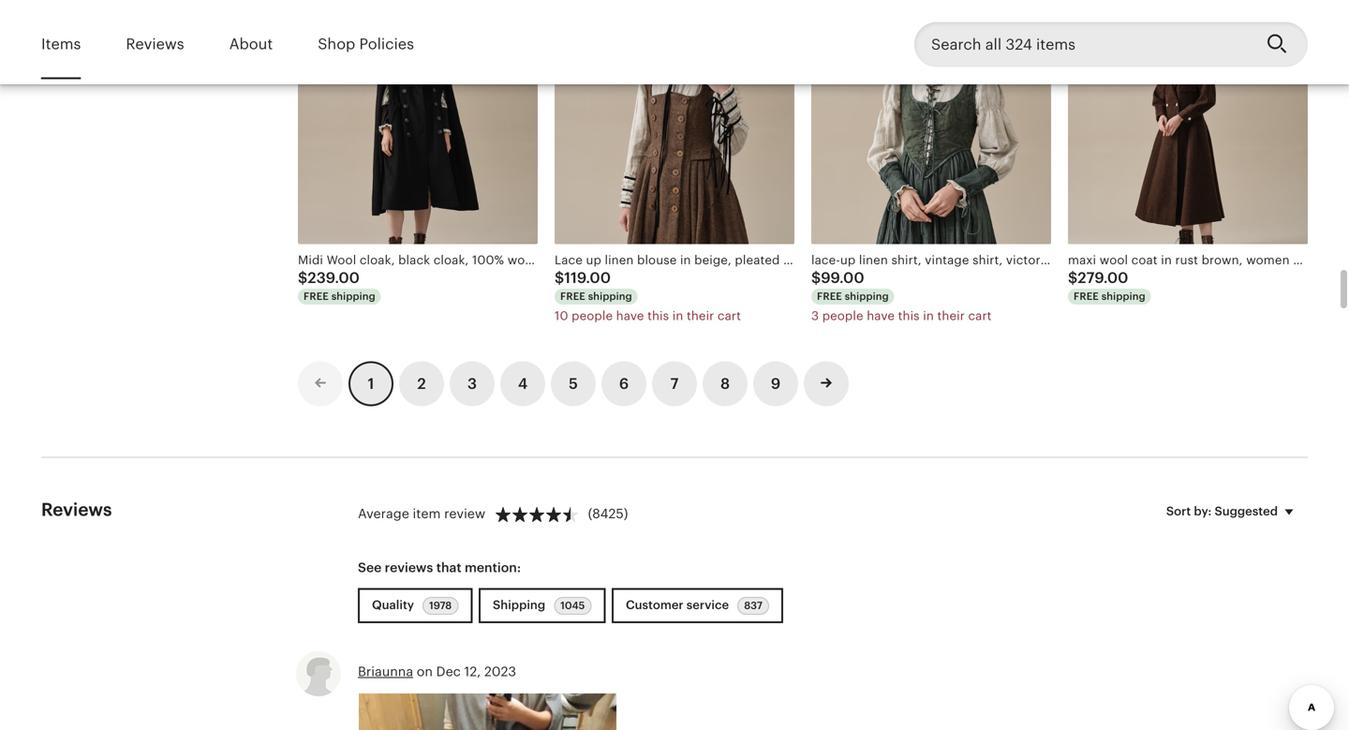 Task type: describe. For each thing, give the bounding box(es) containing it.
by:
[[1194, 504, 1212, 518]]

this for 119.00
[[648, 309, 669, 323]]

people for 119.00
[[572, 309, 613, 323]]

10
[[555, 309, 568, 323]]

free for 279.00
[[1074, 291, 1099, 302]]

sort by: suggested button
[[1153, 492, 1315, 531]]

see reviews that mention:
[[358, 560, 521, 575]]

average
[[358, 506, 409, 521]]

briaunna added a photo of their purchase image
[[359, 693, 617, 730]]

mention:
[[465, 560, 521, 575]]

review
[[444, 506, 486, 521]]

99.00
[[821, 269, 865, 286]]

sort by: suggested
[[1167, 504, 1278, 518]]

1 link
[[349, 361, 394, 406]]

837
[[744, 600, 763, 612]]

7
[[671, 375, 679, 392]]

midi wool cloak, black cloak, 100% wool coat cape, renaissance cloak, witch cloak, winter coat | linennaive image
[[298, 4, 538, 244]]

about
[[229, 36, 273, 52]]

shop
[[318, 36, 355, 52]]

their for 99.00
[[938, 309, 965, 323]]

$ for 99.00
[[812, 269, 821, 286]]

$ for 279.00
[[1068, 269, 1078, 286]]

briaunna link
[[358, 664, 413, 679]]

item
[[413, 506, 441, 521]]

5 link
[[551, 361, 596, 406]]

average item review
[[358, 506, 486, 521]]

239.00
[[308, 269, 360, 286]]

6 link
[[602, 361, 647, 406]]

4
[[518, 375, 528, 392]]

customer service
[[626, 598, 732, 612]]

have for 99.00
[[867, 309, 895, 323]]

items
[[41, 36, 81, 52]]

their for 119.00
[[687, 309, 714, 323]]

279.00
[[1078, 269, 1129, 286]]

12,
[[464, 664, 481, 679]]

that
[[436, 560, 462, 575]]

5
[[569, 375, 578, 392]]

(8425)
[[588, 506, 628, 521]]

1 vertical spatial reviews
[[41, 500, 112, 520]]

9
[[771, 375, 781, 392]]

free for 119.00
[[560, 291, 586, 302]]



Task type: vqa. For each thing, say whether or not it's contained in the screenshot.
topmost you
no



Task type: locate. For each thing, give the bounding box(es) containing it.
8 link
[[703, 361, 748, 406]]

0 horizontal spatial reviews
[[41, 500, 112, 520]]

3 free from the left
[[817, 291, 842, 302]]

people for 99.00
[[823, 309, 864, 323]]

free down 239.00
[[304, 291, 329, 302]]

free up 10
[[560, 291, 586, 302]]

2 $ from the left
[[555, 269, 564, 286]]

shipping for 239.00
[[331, 291, 376, 302]]

this
[[648, 309, 669, 323], [898, 309, 920, 323]]

4 free from the left
[[1074, 291, 1099, 302]]

customer
[[626, 598, 684, 612]]

0 horizontal spatial this
[[648, 309, 669, 323]]

0 horizontal spatial people
[[572, 309, 613, 323]]

in inside the $ 119.00 free shipping 10 people have this in their cart
[[673, 309, 684, 323]]

1 vertical spatial 3
[[468, 375, 477, 392]]

1 their from the left
[[687, 309, 714, 323]]

about link
[[229, 22, 273, 66]]

$ inside "$ 279.00 free shipping"
[[1068, 269, 1078, 286]]

$ inside $ 239.00 free shipping
[[298, 269, 308, 286]]

in inside $ 99.00 free shipping 3 people have this in their cart
[[923, 309, 934, 323]]

3 inside $ 99.00 free shipping 3 people have this in their cart
[[812, 309, 819, 323]]

reviews
[[385, 560, 433, 575]]

reviews
[[126, 36, 184, 52], [41, 500, 112, 520]]

0 horizontal spatial in
[[673, 309, 684, 323]]

people
[[572, 309, 613, 323], [823, 309, 864, 323]]

1 horizontal spatial this
[[898, 309, 920, 323]]

2 shipping from the left
[[588, 291, 632, 302]]

have inside the $ 119.00 free shipping 10 people have this in their cart
[[616, 309, 644, 323]]

free for 239.00
[[304, 291, 329, 302]]

shipping down 119.00 in the top of the page
[[588, 291, 632, 302]]

1 cart from the left
[[718, 309, 741, 323]]

briaunna
[[358, 664, 413, 679]]

reviews link
[[126, 22, 184, 66]]

$ 279.00 free shipping
[[1068, 269, 1146, 302]]

in for 99.00
[[923, 309, 934, 323]]

lace-up linen shirt, vintage shirt, victorian shirt, renaissance shirt, longsleeve linen shirt, v-neck linen shirt, women shirt| linennaive image
[[812, 4, 1052, 244]]

0 horizontal spatial cart
[[718, 309, 741, 323]]

free inside "$ 279.00 free shipping"
[[1074, 291, 1099, 302]]

on
[[417, 664, 433, 679]]

$ 239.00 free shipping
[[298, 269, 376, 302]]

2 this from the left
[[898, 309, 920, 323]]

1 have from the left
[[616, 309, 644, 323]]

cart for 119.00
[[718, 309, 741, 323]]

1 horizontal spatial in
[[923, 309, 934, 323]]

4 $ from the left
[[1068, 269, 1078, 286]]

free inside $ 99.00 free shipping 3 people have this in their cart
[[817, 291, 842, 302]]

1 horizontal spatial have
[[867, 309, 895, 323]]

shipping inside "$ 279.00 free shipping"
[[1102, 291, 1146, 302]]

1978
[[429, 600, 452, 612]]

3 inside the 3 link
[[468, 375, 477, 392]]

shipping
[[493, 598, 549, 612]]

7 link
[[652, 361, 697, 406]]

shop policies link
[[318, 22, 414, 66]]

people inside $ 99.00 free shipping 3 people have this in their cart
[[823, 309, 864, 323]]

3 $ from the left
[[812, 269, 821, 286]]

shipping inside the $ 119.00 free shipping 10 people have this in their cart
[[588, 291, 632, 302]]

1 horizontal spatial 3
[[812, 309, 819, 323]]

free for 99.00
[[817, 291, 842, 302]]

1 shipping from the left
[[331, 291, 376, 302]]

shipping inside $ 99.00 free shipping 3 people have this in their cart
[[845, 291, 889, 302]]

0 horizontal spatial their
[[687, 309, 714, 323]]

4 link
[[500, 361, 545, 406]]

0 vertical spatial 3
[[812, 309, 819, 323]]

2023
[[484, 664, 516, 679]]

people inside the $ 119.00 free shipping 10 people have this in their cart
[[572, 309, 613, 323]]

have for 119.00
[[616, 309, 644, 323]]

2 their from the left
[[938, 309, 965, 323]]

shop policies
[[318, 36, 414, 52]]

$ 99.00 free shipping 3 people have this in their cart
[[812, 269, 992, 323]]

their inside $ 99.00 free shipping 3 people have this in their cart
[[938, 309, 965, 323]]

2 free from the left
[[560, 291, 586, 302]]

1 free from the left
[[304, 291, 329, 302]]

2 have from the left
[[867, 309, 895, 323]]

free inside $ 239.00 free shipping
[[304, 291, 329, 302]]

0 horizontal spatial 3
[[468, 375, 477, 392]]

1 horizontal spatial their
[[938, 309, 965, 323]]

shipping for 119.00
[[588, 291, 632, 302]]

shipping for 99.00
[[845, 291, 889, 302]]

2 link
[[399, 361, 444, 406]]

shipping
[[331, 291, 376, 302], [588, 291, 632, 302], [845, 291, 889, 302], [1102, 291, 1146, 302]]

Search all 324 items text field
[[915, 22, 1252, 67]]

shipping down 99.00 at the top right of page
[[845, 291, 889, 302]]

1 this from the left
[[648, 309, 669, 323]]

have
[[616, 309, 644, 323], [867, 309, 895, 323]]

have inside $ 99.00 free shipping 3 people have this in their cart
[[867, 309, 895, 323]]

free
[[304, 291, 329, 302], [560, 291, 586, 302], [817, 291, 842, 302], [1074, 291, 1099, 302]]

$
[[298, 269, 308, 286], [555, 269, 564, 286], [812, 269, 821, 286], [1068, 269, 1078, 286]]

people down 99.00 at the top right of page
[[823, 309, 864, 323]]

$ for 119.00
[[555, 269, 564, 286]]

1 horizontal spatial people
[[823, 309, 864, 323]]

in
[[673, 309, 684, 323], [923, 309, 934, 323]]

in for 119.00
[[673, 309, 684, 323]]

people right 10
[[572, 309, 613, 323]]

2 cart from the left
[[969, 309, 992, 323]]

this inside the $ 119.00 free shipping 10 people have this in their cart
[[648, 309, 669, 323]]

1 horizontal spatial cart
[[969, 309, 992, 323]]

8
[[721, 375, 730, 392]]

2
[[417, 375, 426, 392]]

$ for 239.00
[[298, 269, 308, 286]]

119.00
[[564, 269, 611, 286]]

free down 99.00 at the top right of page
[[817, 291, 842, 302]]

sort
[[1167, 504, 1191, 518]]

1045
[[561, 600, 585, 612]]

this for 99.00
[[898, 309, 920, 323]]

2 people from the left
[[823, 309, 864, 323]]

shipping down 279.00
[[1102, 291, 1146, 302]]

1
[[368, 375, 374, 392]]

cart inside the $ 119.00 free shipping 10 people have this in their cart
[[718, 309, 741, 323]]

their inside the $ 119.00 free shipping 10 people have this in their cart
[[687, 309, 714, 323]]

shipping down 239.00
[[331, 291, 376, 302]]

3 shipping from the left
[[845, 291, 889, 302]]

2 in from the left
[[923, 309, 934, 323]]

free down 279.00
[[1074, 291, 1099, 302]]

1 horizontal spatial reviews
[[126, 36, 184, 52]]

shipping for 279.00
[[1102, 291, 1146, 302]]

service
[[687, 598, 729, 612]]

cart
[[718, 309, 741, 323], [969, 309, 992, 323]]

dec
[[436, 664, 461, 679]]

shipping inside $ 239.00 free shipping
[[331, 291, 376, 302]]

1 people from the left
[[572, 309, 613, 323]]

items link
[[41, 22, 81, 66]]

policies
[[359, 36, 414, 52]]

1 $ from the left
[[298, 269, 308, 286]]

maxi wool coat in rust brown, women coat, double breasted coat, winter coat, retro coat, warm coat | linennaive image
[[1068, 4, 1308, 244]]

cart inside $ 99.00 free shipping 3 people have this in their cart
[[969, 309, 992, 323]]

6
[[619, 375, 629, 392]]

their
[[687, 309, 714, 323], [938, 309, 965, 323]]

cart for 99.00
[[969, 309, 992, 323]]

$ inside the $ 119.00 free shipping 10 people have this in their cart
[[555, 269, 564, 286]]

0 horizontal spatial have
[[616, 309, 644, 323]]

3 link
[[450, 361, 495, 406]]

briaunna on dec 12, 2023
[[358, 664, 516, 679]]

$ 119.00 free shipping 10 people have this in their cart
[[555, 269, 741, 323]]

1 in from the left
[[673, 309, 684, 323]]

0 vertical spatial reviews
[[126, 36, 184, 52]]

4 shipping from the left
[[1102, 291, 1146, 302]]

quality
[[372, 598, 417, 612]]

free inside the $ 119.00 free shipping 10 people have this in their cart
[[560, 291, 586, 302]]

lace up linen blouse in beige, pleated blouse, ruffle linen blouse, victorian blouse, vintage blouse | linennaive image
[[555, 4, 795, 244]]

suggested
[[1215, 504, 1278, 518]]

3
[[812, 309, 819, 323], [468, 375, 477, 392]]

this inside $ 99.00 free shipping 3 people have this in their cart
[[898, 309, 920, 323]]

$ inside $ 99.00 free shipping 3 people have this in their cart
[[812, 269, 821, 286]]

9 link
[[753, 361, 798, 406]]

see
[[358, 560, 382, 575]]



